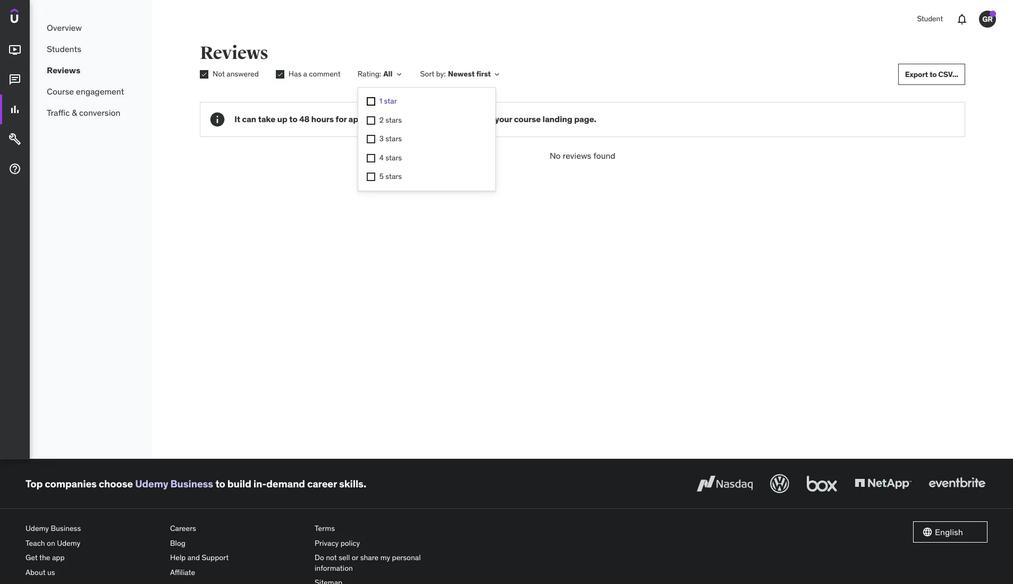 Task type: locate. For each thing, give the bounding box(es) containing it.
0 horizontal spatial business
[[51, 524, 81, 534]]

sort
[[420, 69, 434, 79]]

udemy up app
[[57, 539, 80, 548]]

show
[[460, 114, 481, 125]]

udemy right choose
[[135, 478, 168, 490]]

export
[[905, 69, 928, 79]]

medium image
[[9, 44, 21, 56], [9, 103, 21, 116]]

business inside udemy business teach on udemy get the app about us
[[51, 524, 81, 534]]

my
[[380, 553, 390, 563]]

0 vertical spatial medium image
[[9, 44, 21, 56]]

can
[[242, 114, 256, 125]]

xsmall image left has at the top of page
[[276, 70, 284, 79]]

0 horizontal spatial reviews
[[47, 65, 80, 75]]

1 vertical spatial medium image
[[9, 103, 21, 116]]

stars right 5 at left
[[385, 172, 402, 181]]

1 vertical spatial medium image
[[9, 133, 21, 146]]

policy
[[341, 539, 360, 548]]

csv...
[[938, 69, 958, 79]]

share
[[360, 553, 379, 563]]

stars for 5 stars
[[385, 172, 402, 181]]

teach on udemy link
[[26, 537, 162, 551]]

2 stars from the top
[[385, 134, 402, 144]]

2 medium image from the top
[[9, 103, 21, 116]]

eventbrite image
[[926, 473, 988, 496]]

1 horizontal spatial business
[[170, 478, 213, 490]]

build
[[227, 478, 251, 490]]

xsmall image left "4"
[[367, 154, 375, 163]]

privacy
[[315, 539, 339, 548]]

reviews up not answered in the left of the page
[[200, 42, 268, 64]]

conversion
[[79, 107, 120, 118]]

skills.
[[339, 478, 366, 490]]

xsmall image left "not"
[[200, 70, 208, 79]]

2 horizontal spatial udemy
[[135, 478, 168, 490]]

no reviews found
[[550, 150, 615, 161]]

on
[[483, 114, 493, 125], [47, 539, 55, 548]]

careers link
[[170, 522, 306, 537]]

found
[[593, 150, 615, 161]]

xsmall image
[[395, 70, 403, 79], [493, 70, 501, 79], [200, 70, 208, 79], [367, 97, 375, 106], [367, 116, 375, 125], [367, 154, 375, 163]]

0 horizontal spatial on
[[47, 539, 55, 548]]

to
[[930, 69, 937, 79], [289, 114, 297, 125], [450, 114, 458, 125], [215, 478, 225, 490]]

landing
[[543, 114, 572, 125]]

sort by: newest first
[[420, 69, 491, 79]]

5 stars
[[379, 172, 402, 181]]

us
[[47, 568, 55, 578]]

stars right 2
[[385, 115, 402, 125]]

the
[[39, 553, 50, 563]]

2 vertical spatial xsmall image
[[367, 173, 375, 181]]

about
[[26, 568, 46, 578]]

3 stars from the top
[[385, 153, 402, 163]]

48
[[299, 114, 309, 125]]

has a comment
[[288, 69, 341, 79]]

1 stars from the top
[[385, 115, 402, 125]]

teach
[[26, 539, 45, 548]]

students
[[47, 43, 81, 54]]

1 vertical spatial business
[[51, 524, 81, 534]]

xsmall image left 5 at left
[[367, 173, 375, 181]]

ratings
[[420, 114, 448, 125]]

udemy up "teach" on the bottom left
[[26, 524, 49, 534]]

netapp image
[[853, 473, 914, 496]]

udemy business link up careers
[[135, 478, 213, 490]]

0 vertical spatial on
[[483, 114, 493, 125]]

business up app
[[51, 524, 81, 534]]

4 stars
[[379, 153, 402, 163]]

not
[[213, 69, 225, 79]]

reviews down students
[[47, 65, 80, 75]]

notifications image
[[956, 13, 968, 26]]

2
[[379, 115, 384, 125]]

affiliate
[[170, 568, 195, 578]]

rating: all
[[358, 69, 393, 79]]

export to csv...
[[905, 69, 958, 79]]

course engagement link
[[30, 81, 152, 102]]

0 vertical spatial medium image
[[9, 73, 21, 86]]

xsmall image left 3
[[367, 135, 375, 144]]

2 medium image from the top
[[9, 133, 21, 146]]

0 horizontal spatial udemy
[[26, 524, 49, 534]]

to left show
[[450, 114, 458, 125]]

udemy business link
[[135, 478, 213, 490], [26, 522, 162, 537]]

medium image down udemy image
[[9, 44, 21, 56]]

small image
[[922, 527, 933, 538]]

on inside udemy business teach on udemy get the app about us
[[47, 539, 55, 548]]

on right "teach" on the bottom left
[[47, 539, 55, 548]]

4 stars from the top
[[385, 172, 402, 181]]

top companies choose udemy business to build in-demand career skills.
[[26, 478, 366, 490]]

choose
[[99, 478, 133, 490]]

1 vertical spatial on
[[47, 539, 55, 548]]

course
[[514, 114, 541, 125]]

business up careers
[[170, 478, 213, 490]]

1 vertical spatial xsmall image
[[367, 135, 375, 144]]

rating:
[[358, 69, 381, 79]]

medium image
[[9, 73, 21, 86], [9, 133, 21, 146], [9, 163, 21, 175]]

1 vertical spatial udemy
[[26, 524, 49, 534]]

get
[[26, 553, 38, 563]]

3
[[379, 134, 384, 144]]

stars right 3
[[385, 134, 402, 144]]

personal
[[392, 553, 421, 563]]

to left "csv..."
[[930, 69, 937, 79]]

stars right "4"
[[385, 153, 402, 163]]

5
[[379, 172, 384, 181]]

course engagement
[[47, 86, 124, 97]]

your
[[495, 114, 512, 125]]

reviews
[[200, 42, 268, 64], [47, 65, 80, 75]]

or
[[352, 553, 358, 563]]

1 horizontal spatial on
[[483, 114, 493, 125]]

careers
[[170, 524, 196, 534]]

0 vertical spatial udemy business link
[[135, 478, 213, 490]]

to left 'build'
[[215, 478, 225, 490]]

udemy
[[135, 478, 168, 490], [26, 524, 49, 534], [57, 539, 80, 548]]

export to csv... button
[[898, 64, 965, 85]]

in-
[[253, 478, 266, 490]]

information
[[315, 564, 353, 573]]

has
[[288, 69, 301, 79]]

xsmall image
[[276, 70, 284, 79], [367, 135, 375, 144], [367, 173, 375, 181]]

medium image left 'traffic'
[[9, 103, 21, 116]]

engagement
[[76, 86, 124, 97]]

get the app link
[[26, 551, 162, 566]]

1 horizontal spatial udemy
[[57, 539, 80, 548]]

udemy business link up get the app link
[[26, 522, 162, 537]]

gr link
[[975, 6, 1000, 32]]

to inside button
[[930, 69, 937, 79]]

business
[[170, 478, 213, 490], [51, 524, 81, 534]]

help
[[170, 553, 186, 563]]

2 vertical spatial medium image
[[9, 163, 21, 175]]

xsmall image left 1
[[367, 97, 375, 106]]

on left your
[[483, 114, 493, 125]]

a
[[303, 69, 307, 79]]

privacy policy link
[[315, 537, 451, 551]]



Task type: describe. For each thing, give the bounding box(es) containing it.
sell
[[339, 553, 350, 563]]

xsmall image right the all
[[395, 70, 403, 79]]

demand
[[266, 478, 305, 490]]

reviews
[[563, 150, 591, 161]]

it can take up to 48 hours for approved student ratings to show on your course landing page.
[[234, 114, 596, 125]]

box image
[[804, 473, 840, 496]]

english button
[[913, 522, 988, 543]]

udemy image
[[11, 9, 59, 27]]

2 stars
[[379, 115, 402, 125]]

nasdaq image
[[694, 473, 755, 496]]

for
[[336, 114, 347, 125]]

terms link
[[315, 522, 451, 537]]

terms
[[315, 524, 335, 534]]

0 vertical spatial xsmall image
[[276, 70, 284, 79]]

all
[[383, 69, 393, 79]]

page.
[[574, 114, 596, 125]]

xsmall image for 3 stars
[[367, 135, 375, 144]]

xsmall image for 5 stars
[[367, 173, 375, 181]]

by:
[[436, 69, 446, 79]]

0 vertical spatial udemy
[[135, 478, 168, 490]]

it
[[234, 114, 240, 125]]

1
[[379, 96, 382, 106]]

careers blog help and support affiliate
[[170, 524, 229, 578]]

newest
[[448, 69, 475, 79]]

0 vertical spatial business
[[170, 478, 213, 490]]

traffic & conversion
[[47, 107, 120, 118]]

approved
[[348, 114, 386, 125]]

hours
[[311, 114, 334, 125]]

top
[[26, 478, 43, 490]]

blog
[[170, 539, 185, 548]]

udemy business teach on udemy get the app about us
[[26, 524, 81, 578]]

english
[[935, 527, 963, 538]]

student link
[[911, 6, 949, 32]]

blog link
[[170, 537, 306, 551]]

3 medium image from the top
[[9, 163, 21, 175]]

take
[[258, 114, 275, 125]]

stars for 3 stars
[[385, 134, 402, 144]]

1 medium image from the top
[[9, 44, 21, 56]]

about us link
[[26, 566, 162, 581]]

career
[[307, 478, 337, 490]]

1 horizontal spatial reviews
[[200, 42, 268, 64]]

support
[[202, 553, 229, 563]]

do not sell or share my personal information button
[[315, 551, 451, 576]]

1 star
[[379, 96, 397, 106]]

star
[[384, 96, 397, 106]]

student
[[917, 14, 943, 23]]

no
[[550, 150, 561, 161]]

overview
[[47, 22, 82, 33]]

and
[[187, 553, 200, 563]]

first
[[476, 69, 491, 79]]

not
[[326, 553, 337, 563]]

stars for 2 stars
[[385, 115, 402, 125]]

comment
[[309, 69, 341, 79]]

stars for 4 stars
[[385, 153, 402, 163]]

3 stars
[[379, 134, 402, 144]]

xsmall image right first
[[493, 70, 501, 79]]

1 vertical spatial udemy business link
[[26, 522, 162, 537]]

do
[[315, 553, 324, 563]]

traffic
[[47, 107, 70, 118]]

reviews link
[[30, 60, 152, 81]]

student
[[388, 114, 419, 125]]

course
[[47, 86, 74, 97]]

traffic & conversion link
[[30, 102, 152, 123]]

app
[[52, 553, 65, 563]]

answered
[[227, 69, 259, 79]]

up
[[277, 114, 287, 125]]

4
[[379, 153, 384, 163]]

1 medium image from the top
[[9, 73, 21, 86]]

xsmall image left 2
[[367, 116, 375, 125]]

to right up
[[289, 114, 297, 125]]

2 vertical spatial udemy
[[57, 539, 80, 548]]

students link
[[30, 38, 152, 60]]

you have alerts image
[[990, 11, 996, 17]]

affiliate link
[[170, 566, 306, 581]]

&
[[72, 107, 77, 118]]

terms privacy policy do not sell or share my personal information
[[315, 524, 421, 573]]

help and support link
[[170, 551, 306, 566]]

volkswagen image
[[768, 473, 791, 496]]



Task type: vqa. For each thing, say whether or not it's contained in the screenshot.
'approved'
yes



